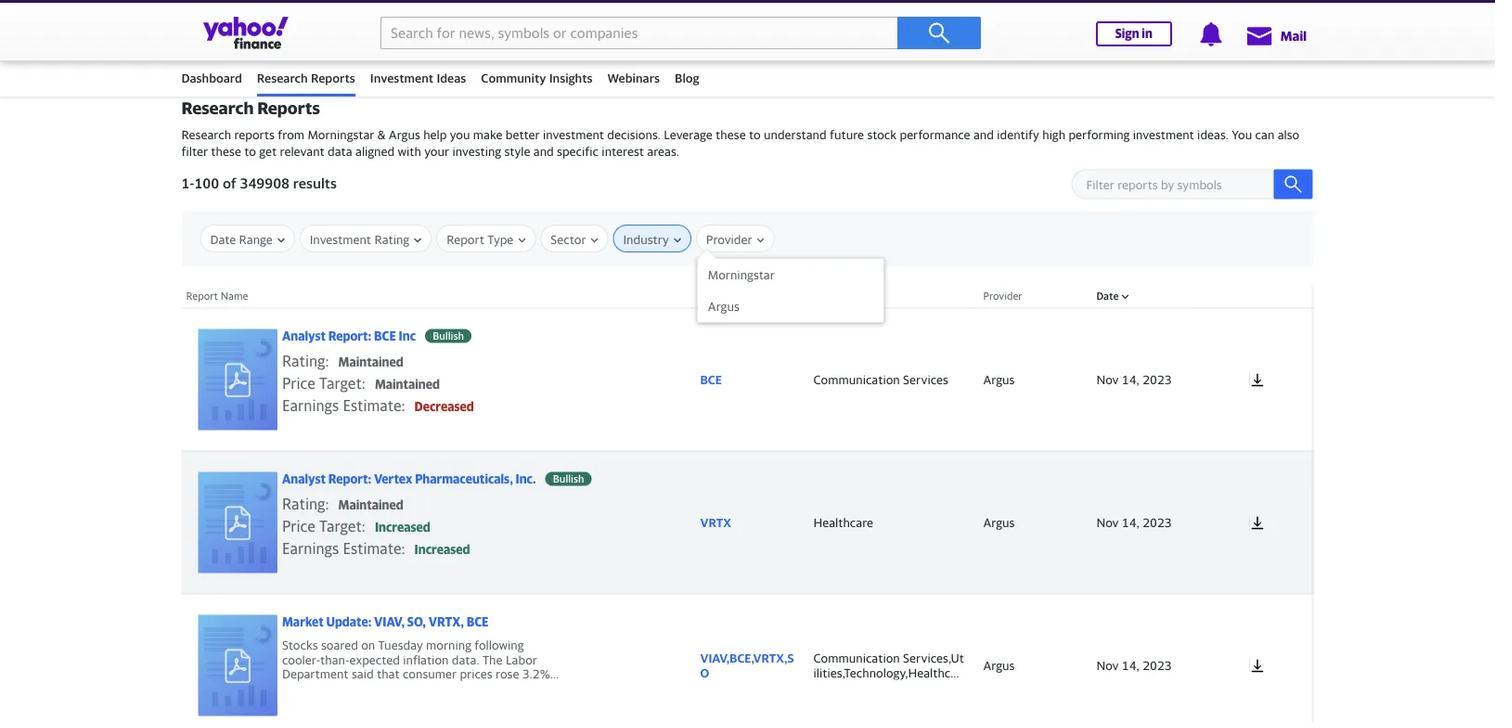 Task type: describe. For each thing, give the bounding box(es) containing it.
2023 for rating : maintained price target: increased earnings estimate: increased
[[1143, 515, 1172, 530]]

argus button
[[698, 291, 884, 322]]

1 vertical spatial maintained
[[375, 377, 440, 392]]

estimate: for rating : maintained price target: maintained earnings estimate: decreased
[[343, 397, 405, 414]]

3 nov from the top
[[1097, 658, 1119, 673]]

from
[[278, 128, 305, 142]]

specific
[[557, 144, 599, 159]]

e
[[814, 680, 820, 694]]

inc
[[399, 329, 416, 343]]

watchlists
[[290, 32, 349, 47]]

1 vertical spatial bce
[[701, 372, 722, 387]]

my portfolio link
[[377, 20, 449, 56]]

community insights link
[[481, 62, 593, 94]]

investment ideas link
[[370, 62, 466, 94]]

nov for rating : maintained price target: maintained earnings estimate: decreased
[[1097, 372, 1119, 387]]

nasdaq link
[[546, 15, 588, 30]]

my
[[377, 32, 395, 47]]

market
[[282, 615, 324, 629]]

349908
[[240, 175, 290, 191]]

1 horizontal spatial investment
[[543, 128, 604, 142]]

2023 for rating : maintained price target: maintained earnings estimate: decreased
[[1143, 372, 1172, 387]]

1 horizontal spatial and
[[974, 128, 994, 142]]

yahoo for yahoo finance plus
[[677, 32, 713, 47]]

filter
[[182, 144, 208, 159]]

rating : maintained price target: increased earnings estimate: increased
[[282, 495, 470, 557]]

finance for yahoo finance plus
[[715, 32, 759, 47]]

future
[[830, 128, 864, 142]]

in
[[1142, 26, 1153, 41]]

market update: viav, so, vrtx, bce image
[[198, 615, 278, 716]]

earnings for rating : maintained price target: increased earnings estimate: increased
[[282, 540, 339, 557]]

notifications image
[[1199, 22, 1224, 46]]

blog
[[675, 71, 700, 85]]

research reports inside navigation
[[257, 71, 355, 85]]

1-100 of 349908 results
[[182, 175, 337, 191]]

crude oil
[[910, 15, 961, 30]]

nasdaq
[[546, 15, 588, 30]]

dashboard link
[[182, 62, 242, 94]]

analyst report: bce inc image
[[198, 329, 278, 430]]

vrtx
[[701, 515, 732, 530]]

investment ideas
[[370, 71, 466, 85]]

morningstar inside button
[[708, 267, 775, 282]]

target: for rating : maintained price target: increased earnings estimate: increased
[[319, 517, 366, 535]]

stock
[[868, 128, 897, 142]]

viav,
[[374, 615, 405, 629]]

market update: viav, so, vrtx, bce button
[[186, 604, 604, 722]]

1 horizontal spatial these
[[716, 128, 746, 142]]

provider element for rating : maintained price target: maintained earnings estimate: decreased
[[974, 308, 1088, 451]]

your
[[425, 144, 449, 159]]

s&p
[[182, 15, 204, 30]]

community insights
[[481, 71, 593, 85]]

report
[[447, 232, 485, 247]]

previous image
[[1268, 26, 1296, 54]]

1 vertical spatial search image
[[1285, 175, 1303, 194]]

analyst report: bce inc
[[282, 329, 416, 343]]

report name
[[186, 290, 248, 302]]

of
[[223, 175, 237, 191]]

mail
[[1281, 28, 1307, 44]]

investment
[[370, 71, 434, 85]]

russell 2000 link
[[728, 15, 799, 30]]

update:
[[326, 615, 372, 629]]

rating for rating : maintained price target: maintained earnings estimate: decreased
[[282, 352, 325, 370]]

100
[[195, 175, 219, 191]]

bce inside button
[[467, 615, 489, 629]]

webinars
[[608, 71, 660, 85]]

0 horizontal spatial and
[[534, 144, 554, 159]]

report type button
[[447, 226, 526, 253]]

date range button
[[210, 226, 285, 253]]

yahoo finance invest link
[[916, 20, 1036, 56]]

1 finance from the left
[[182, 32, 225, 47]]

sign
[[1116, 26, 1140, 41]]

s&p 500
[[182, 15, 229, 30]]

reports
[[234, 128, 275, 142]]

1 vertical spatial research reports
[[182, 98, 320, 118]]

analyst report: vertex pharmaceuticals, inc.
[[282, 472, 536, 486]]

2 horizontal spatial investment
[[1133, 128, 1195, 142]]

inc.
[[516, 472, 536, 486]]

Filter reports by symbols text field
[[1072, 169, 1304, 199]]

estimate: for rating : maintained price target: increased earnings estimate: increased
[[343, 540, 405, 557]]

industry
[[623, 232, 669, 247]]

vrtx link
[[701, 515, 795, 530]]

industry button
[[623, 226, 681, 253]]

news
[[552, 32, 582, 47]]

1 vertical spatial increased
[[415, 543, 470, 557]]

services
[[904, 372, 949, 387]]

argus for viav,bce,vrtx,s o
[[984, 658, 1015, 673]]

with
[[398, 144, 421, 159]]

performance
[[900, 128, 971, 142]]

pharmaceuticals,
[[415, 472, 513, 486]]

style
[[505, 144, 531, 159]]

0 horizontal spatial to
[[244, 144, 256, 159]]

type
[[488, 232, 514, 247]]

communication for communication services
[[814, 372, 900, 387]]

crude oil link
[[910, 15, 961, 30]]

leverage
[[664, 128, 713, 142]]

0 vertical spatial increased
[[375, 520, 431, 535]]

better
[[506, 128, 540, 142]]

blog link
[[675, 62, 708, 94]]

make
[[473, 128, 503, 142]]

dow 30
[[364, 15, 406, 30]]

provider button
[[706, 226, 765, 253]]

understand
[[764, 128, 827, 142]]

report: for rating : maintained price target: maintained earnings estimate: decreased
[[329, 329, 372, 343]]

finance home link
[[182, 20, 262, 56]]

premium yahoo finance logo image
[[790, 33, 804, 47]]

market update: viav, so, vrtx, bce
[[282, 615, 489, 629]]

screeners link
[[832, 20, 888, 56]]

3 provider element from the top
[[974, 594, 1088, 722]]

services,ut
[[904, 651, 965, 665]]

yahoo finance plus link
[[677, 20, 804, 59]]

videos
[[610, 32, 649, 47]]

communication for communication services,ut ilities,technology,healthcar e
[[814, 651, 900, 665]]

rating : maintained price target: maintained earnings estimate: decreased
[[282, 352, 474, 414]]



Task type: vqa. For each thing, say whether or not it's contained in the screenshot.
Rating : Maintained Price Target: Increased Earnings Estimate: Increased's Price
yes



Task type: locate. For each thing, give the bounding box(es) containing it.
2 vertical spatial nov 14, 2023
[[1097, 658, 1172, 673]]

0 vertical spatial bullish
[[433, 330, 464, 342]]

2 nov from the top
[[1097, 515, 1119, 530]]

price for rating : maintained price target: maintained earnings estimate: decreased
[[282, 374, 316, 392]]

rating down analyst report: bce inc
[[282, 352, 325, 370]]

1 vertical spatial to
[[244, 144, 256, 159]]

yahoo up blog link
[[677, 32, 713, 47]]

markets link
[[477, 20, 524, 56]]

dow
[[364, 15, 388, 30]]

videos link
[[610, 20, 649, 56]]

0 vertical spatial reports
[[311, 71, 355, 85]]

1 vertical spatial research
[[182, 98, 254, 118]]

2 target: from the top
[[319, 517, 366, 535]]

report: left vertex
[[329, 472, 372, 486]]

1 vertical spatial price
[[282, 517, 316, 535]]

research reports
[[257, 71, 355, 85], [182, 98, 320, 118]]

target:
[[319, 374, 366, 392], [319, 517, 366, 535]]

russell
[[728, 15, 767, 30]]

bullish for rating : maintained price target: maintained earnings estimate: decreased
[[433, 330, 464, 342]]

1 vertical spatial nov
[[1097, 515, 1119, 530]]

communication
[[814, 372, 900, 387], [814, 651, 900, 665]]

rating inside the rating : maintained price target: increased earnings estimate: increased
[[282, 495, 325, 513]]

range
[[239, 232, 273, 247]]

0 vertical spatial maintained
[[339, 355, 404, 369]]

0 horizontal spatial these
[[211, 144, 241, 159]]

research down the dashboard link
[[182, 98, 254, 118]]

plus
[[762, 32, 785, 47]]

2 analyst from the top
[[282, 472, 326, 486]]

2 14, from the top
[[1122, 515, 1140, 530]]

estimate: down vertex
[[343, 540, 405, 557]]

0 vertical spatial search image
[[929, 22, 951, 44]]

1 vertical spatial estimate:
[[343, 540, 405, 557]]

14, for rating : maintained price target: maintained earnings estimate: decreased
[[1122, 372, 1140, 387]]

increased up vrtx, on the bottom
[[415, 543, 470, 557]]

1 vertical spatial target:
[[319, 517, 366, 535]]

research reports link
[[257, 62, 355, 94]]

2 horizontal spatial finance
[[954, 32, 998, 47]]

communication services,ut ilities,technology,healthcar e
[[814, 651, 965, 694]]

viav,bce,vrtx,s o
[[701, 651, 794, 680]]

these
[[716, 128, 746, 142], [211, 144, 241, 159]]

russell 2000
[[728, 15, 799, 30]]

investment
[[543, 128, 604, 142], [1133, 128, 1195, 142], [310, 232, 371, 247]]

maintained up decreased
[[375, 377, 440, 392]]

: down analyst report: vertex pharmaceuticals, inc.
[[325, 495, 329, 513]]

you
[[450, 128, 470, 142]]

nov 14, 2023
[[1097, 372, 1172, 387], [1097, 515, 1172, 530], [1097, 658, 1172, 673]]

navigation containing finance home
[[0, 16, 1496, 97]]

maintained down vertex
[[339, 498, 404, 512]]

0 vertical spatial to
[[749, 128, 761, 142]]

estimate: inside the rating : maintained price target: increased earnings estimate: increased
[[343, 540, 405, 557]]

argus for bce
[[984, 372, 1015, 387]]

2 vertical spatial research
[[182, 128, 231, 142]]

price for rating : maintained price target: increased earnings estimate: increased
[[282, 517, 316, 535]]

1 14, from the top
[[1122, 372, 1140, 387]]

analyst
[[282, 329, 326, 343], [282, 472, 326, 486]]

0 vertical spatial price
[[282, 374, 316, 392]]

earnings for rating : maintained price target: maintained earnings estimate: decreased
[[282, 397, 339, 414]]

1 vertical spatial these
[[211, 144, 241, 159]]

research inside research reports link
[[257, 71, 308, 85]]

1 : from the top
[[325, 352, 329, 370]]

investment up specific
[[543, 128, 604, 142]]

1 analyst from the top
[[282, 329, 326, 343]]

0 vertical spatial nov
[[1097, 372, 1119, 387]]

earnings inside "rating : maintained price target: maintained earnings estimate: decreased"
[[282, 397, 339, 414]]

3 finance from the left
[[954, 32, 998, 47]]

: for rating : maintained price target: increased earnings estimate: increased
[[325, 495, 329, 513]]

0 vertical spatial target:
[[319, 374, 366, 392]]

1 vertical spatial 2023
[[1143, 515, 1172, 530]]

watchlists link
[[290, 20, 349, 56]]

2 vertical spatial maintained
[[339, 498, 404, 512]]

investment rating
[[310, 232, 410, 247]]

report type
[[447, 232, 514, 247]]

0 vertical spatial :
[[325, 352, 329, 370]]

earnings up market
[[282, 540, 339, 557]]

0 vertical spatial nov 14, 2023
[[1097, 372, 1172, 387]]

research reports down watchlists
[[257, 71, 355, 85]]

healthcare
[[814, 515, 874, 530]]

0 vertical spatial bce
[[374, 329, 396, 343]]

1 2023 from the top
[[1143, 372, 1172, 387]]

morningstar button
[[698, 259, 884, 291]]

2 nov 14, 2023 from the top
[[1097, 515, 1172, 530]]

1 horizontal spatial to
[[749, 128, 761, 142]]

report: up "rating : maintained price target: maintained earnings estimate: decreased"
[[329, 329, 372, 343]]

0 vertical spatial these
[[716, 128, 746, 142]]

estimate: left decreased
[[343, 397, 405, 414]]

: inside "rating : maintained price target: maintained earnings estimate: decreased"
[[325, 352, 329, 370]]

yahoo finance plus
[[677, 32, 785, 47]]

1 horizontal spatial morningstar
[[708, 267, 775, 282]]

rating
[[282, 352, 325, 370], [282, 495, 325, 513]]

argus inside 'button'
[[708, 299, 740, 313]]

3 14, from the top
[[1122, 658, 1140, 673]]

bce left inc at the top of page
[[374, 329, 396, 343]]

investing
[[453, 144, 501, 159]]

to down "reports" at the top left of the page
[[244, 144, 256, 159]]

yahoo for yahoo finance invest
[[916, 32, 952, 47]]

provider
[[706, 232, 753, 247]]

and right style
[[534, 144, 554, 159]]

finance down oil
[[954, 32, 998, 47]]

1 vertical spatial communication
[[814, 651, 900, 665]]

: inside the rating : maintained price target: increased earnings estimate: increased
[[325, 495, 329, 513]]

argus inside research reports from morningstar & argus help you make better investment decisions. leverage these to understand future stock performance and identify high performing investment ideas. you can also filter these to get relevant data aligned with your investing style and specific interest areas.
[[389, 128, 420, 142]]

0 vertical spatial analyst
[[282, 329, 326, 343]]

target: inside "rating : maintained price target: maintained earnings estimate: decreased"
[[319, 374, 366, 392]]

report:
[[329, 329, 372, 343], [329, 472, 372, 486]]

navigation
[[0, 16, 1496, 97]]

decisions.
[[608, 128, 661, 142]]

decreased
[[415, 400, 474, 414]]

research
[[257, 71, 308, 85], [182, 98, 254, 118], [182, 128, 231, 142]]

gold
[[1093, 15, 1118, 30]]

argus for vrtx
[[984, 515, 1015, 530]]

try the new yahoo finance image
[[1096, 25, 1307, 51]]

analyst for rating : maintained price target: maintained earnings estimate: decreased
[[282, 329, 326, 343]]

bce right vrtx, on the bottom
[[467, 615, 489, 629]]

sector
[[551, 232, 586, 247]]

and left identify
[[974, 128, 994, 142]]

bce link
[[701, 372, 795, 387]]

0 vertical spatial research
[[257, 71, 308, 85]]

: down analyst report: bce inc
[[325, 352, 329, 370]]

2 : from the top
[[325, 495, 329, 513]]

performing
[[1069, 128, 1130, 142]]

viav,bce,vrtx,s
[[701, 651, 794, 665]]

30
[[391, 15, 406, 30]]

maintained down analyst report: bce inc
[[339, 355, 404, 369]]

1 vertical spatial bullish
[[553, 473, 585, 485]]

1 vertical spatial earnings
[[282, 540, 339, 557]]

0 horizontal spatial bce
[[374, 329, 396, 343]]

crude
[[910, 15, 944, 30]]

2 earnings from the top
[[282, 540, 339, 557]]

2 horizontal spatial bce
[[701, 372, 722, 387]]

0 vertical spatial report:
[[329, 329, 372, 343]]

rating inside "rating : maintained price target: maintained earnings estimate: decreased"
[[282, 352, 325, 370]]

communication inside communication services,ut ilities,technology,healthcar e
[[814, 651, 900, 665]]

0 vertical spatial 2023
[[1143, 372, 1172, 387]]

symbols
[[701, 290, 739, 302]]

maintained inside the rating : maintained price target: increased earnings estimate: increased
[[339, 498, 404, 512]]

rating right analyst report: vertex pharmaceuticals, inc. image
[[282, 495, 325, 513]]

1 horizontal spatial finance
[[715, 32, 759, 47]]

0 vertical spatial estimate:
[[343, 397, 405, 414]]

0 horizontal spatial date
[[210, 232, 236, 247]]

yahoo down crude oil 'link' in the right of the page
[[916, 32, 952, 47]]

these right leverage
[[716, 128, 746, 142]]

finance for yahoo finance invest
[[954, 32, 998, 47]]

maintained
[[339, 355, 404, 369], [375, 377, 440, 392], [339, 498, 404, 512]]

invest
[[1001, 32, 1036, 47]]

0 vertical spatial research reports
[[257, 71, 355, 85]]

1 vertical spatial date
[[1097, 290, 1119, 302]]

s&p 500 link
[[182, 15, 229, 30]]

Search for news, symbols or companies text field
[[381, 17, 898, 49]]

identify
[[997, 128, 1040, 142]]

1 horizontal spatial bullish
[[553, 473, 585, 485]]

1 earnings from the top
[[282, 397, 339, 414]]

provider element
[[974, 308, 1088, 451], [974, 451, 1088, 594], [974, 594, 1088, 722]]

0 vertical spatial and
[[974, 128, 994, 142]]

0 vertical spatial 14,
[[1122, 372, 1140, 387]]

0 vertical spatial earnings
[[282, 397, 339, 414]]

price inside the rating : maintained price target: increased earnings estimate: increased
[[282, 517, 316, 535]]

2 report: from the top
[[329, 472, 372, 486]]

report: for rating : maintained price target: increased earnings estimate: increased
[[329, 472, 372, 486]]

nov 14, 2023 for rating : maintained price target: increased earnings estimate: increased
[[1097, 515, 1172, 530]]

1 horizontal spatial date
[[1097, 290, 1119, 302]]

ideas.
[[1198, 128, 1229, 142]]

research reports from morningstar & argus help you make better investment decisions. leverage these to understand future stock performance and identify high performing investment ideas. you can also filter these to get relevant data aligned with your investing style and specific interest areas.
[[182, 128, 1300, 159]]

price right analyst report: bce inc image
[[282, 374, 316, 392]]

:
[[325, 352, 329, 370], [325, 495, 329, 513]]

search image
[[929, 22, 951, 44], [1285, 175, 1303, 194]]

bullish
[[433, 330, 464, 342], [553, 473, 585, 485]]

markets
[[477, 32, 524, 47]]

bullish right inc at the top of page
[[433, 330, 464, 342]]

investment left ideas.
[[1133, 128, 1195, 142]]

3 nov 14, 2023 from the top
[[1097, 658, 1172, 673]]

research up filter
[[182, 128, 231, 142]]

1 horizontal spatial bce
[[467, 615, 489, 629]]

vrtx,
[[429, 615, 464, 629]]

2 price from the top
[[282, 517, 316, 535]]

oil
[[946, 15, 961, 30]]

finance down s&p 500 link
[[182, 32, 225, 47]]

target: inside the rating : maintained price target: increased earnings estimate: increased
[[319, 517, 366, 535]]

these right filter
[[211, 144, 241, 159]]

2000
[[769, 15, 799, 30]]

reports inside research reports link
[[311, 71, 355, 85]]

1 horizontal spatial yahoo
[[916, 32, 952, 47]]

1 vertical spatial rating
[[282, 495, 325, 513]]

webinars link
[[608, 62, 660, 94]]

nov for rating : maintained price target: increased earnings estimate: increased
[[1097, 515, 1119, 530]]

0 horizontal spatial finance
[[182, 32, 225, 47]]

1 vertical spatial reports
[[257, 98, 320, 118]]

maintained for rating : maintained price target: increased earnings estimate: increased
[[339, 498, 404, 512]]

morningstar up symbols
[[708, 267, 775, 282]]

1 vertical spatial :
[[325, 495, 329, 513]]

1 nov 14, 2023 from the top
[[1097, 372, 1172, 387]]

2 2023 from the top
[[1143, 515, 1172, 530]]

provider element for rating : maintained price target: increased earnings estimate: increased
[[974, 451, 1088, 594]]

earnings right analyst report: bce inc image
[[282, 397, 339, 414]]

dashboard
[[182, 71, 242, 85]]

nov 14, 2023 for rating : maintained price target: maintained earnings estimate: decreased
[[1097, 372, 1172, 387]]

0 horizontal spatial yahoo
[[677, 32, 713, 47]]

2 vertical spatial 2023
[[1143, 658, 1172, 673]]

price inside "rating : maintained price target: maintained earnings estimate: decreased"
[[282, 374, 316, 392]]

2 vertical spatial nov
[[1097, 658, 1119, 673]]

date for date
[[1097, 290, 1119, 302]]

1 report: from the top
[[329, 329, 372, 343]]

morningstar up data on the top of the page
[[308, 128, 375, 142]]

analyst report: vertex pharmaceuticals, inc. image
[[198, 472, 278, 573]]

analyst right analyst report: bce inc image
[[282, 329, 326, 343]]

research inside research reports from morningstar & argus help you make better investment decisions. leverage these to understand future stock performance and identify high performing investment ideas. you can also filter these to get relevant data aligned with your investing style and specific interest areas.
[[182, 128, 231, 142]]

2 rating from the top
[[282, 495, 325, 513]]

0 horizontal spatial morningstar
[[308, 128, 375, 142]]

report
[[186, 290, 218, 302]]

0 vertical spatial communication
[[814, 372, 900, 387]]

rating
[[375, 232, 410, 247]]

yahoo finance invest
[[916, 32, 1036, 47]]

relevant
[[280, 144, 325, 159]]

communication left 'services'
[[814, 372, 900, 387]]

increased
[[375, 520, 431, 535], [415, 543, 470, 557]]

0 horizontal spatial investment
[[310, 232, 371, 247]]

reports down watchlists
[[311, 71, 355, 85]]

14, for rating : maintained price target: increased earnings estimate: increased
[[1122, 515, 1140, 530]]

target: down analyst report: bce inc
[[319, 374, 366, 392]]

2 communication from the top
[[814, 651, 900, 665]]

finance down russell
[[715, 32, 759, 47]]

target: down analyst report: vertex pharmaceuticals, inc.
[[319, 517, 366, 535]]

2 vertical spatial 14,
[[1122, 658, 1140, 673]]

1 yahoo from the left
[[677, 32, 713, 47]]

to left understand
[[749, 128, 761, 142]]

bce down symbols
[[701, 372, 722, 387]]

maintained for rating : maintained price target: maintained earnings estimate: decreased
[[339, 355, 404, 369]]

2023
[[1143, 372, 1172, 387], [1143, 515, 1172, 530], [1143, 658, 1172, 673]]

ideas
[[437, 71, 466, 85]]

1 vertical spatial report:
[[329, 472, 372, 486]]

next image
[[1290, 26, 1318, 54]]

can
[[1256, 128, 1275, 142]]

increased down analyst report: vertex pharmaceuticals, inc.
[[375, 520, 431, 535]]

2 estimate: from the top
[[343, 540, 405, 557]]

bullish right inc. at the left of page
[[553, 473, 585, 485]]

investment inside investment rating 'button'
[[310, 232, 371, 247]]

analyst for rating : maintained price target: increased earnings estimate: increased
[[282, 472, 326, 486]]

2 vertical spatial bce
[[467, 615, 489, 629]]

500
[[206, 15, 229, 30]]

1 price from the top
[[282, 374, 316, 392]]

ilities,technology,healthcar
[[814, 666, 962, 680]]

investment left 'rating'
[[310, 232, 371, 247]]

2 provider element from the top
[[974, 451, 1088, 594]]

reports up from on the top of the page
[[257, 98, 320, 118]]

1 vertical spatial nov 14, 2023
[[1097, 515, 1172, 530]]

1 vertical spatial and
[[534, 144, 554, 159]]

price right analyst report: vertex pharmaceuticals, inc. image
[[282, 517, 316, 535]]

get
[[259, 144, 277, 159]]

home
[[228, 32, 262, 47]]

estimate: inside "rating : maintained price target: maintained earnings estimate: decreased"
[[343, 397, 405, 414]]

0 horizontal spatial search image
[[929, 22, 951, 44]]

1 vertical spatial morningstar
[[708, 267, 775, 282]]

1 communication from the top
[[814, 372, 900, 387]]

0 vertical spatial rating
[[282, 352, 325, 370]]

0 vertical spatial date
[[210, 232, 236, 247]]

communication up ilities,technology,healthcar at the right bottom of the page
[[814, 651, 900, 665]]

date inside button
[[210, 232, 236, 247]]

my portfolio
[[377, 32, 449, 47]]

3 2023 from the top
[[1143, 658, 1172, 673]]

investment rating button
[[310, 226, 422, 253]]

name
[[221, 290, 248, 302]]

date for date range
[[210, 232, 236, 247]]

o
[[701, 666, 710, 680]]

earnings inside the rating : maintained price target: increased earnings estimate: increased
[[282, 540, 339, 557]]

insights
[[549, 71, 593, 85]]

2 yahoo from the left
[[916, 32, 952, 47]]

sign in link
[[1096, 21, 1172, 46]]

target: for rating : maintained price target: maintained earnings estimate: decreased
[[319, 374, 366, 392]]

1 estimate: from the top
[[343, 397, 405, 414]]

yahoo
[[677, 32, 713, 47], [916, 32, 952, 47]]

0 horizontal spatial bullish
[[433, 330, 464, 342]]

communication services
[[814, 372, 949, 387]]

morningstar inside research reports from morningstar & argus help you make better investment decisions. leverage these to understand future stock performance and identify high performing investment ideas. you can also filter these to get relevant data aligned with your investing style and specific interest areas.
[[308, 128, 375, 142]]

research reports up "reports" at the top left of the page
[[182, 98, 320, 118]]

so,
[[407, 615, 426, 629]]

community
[[481, 71, 546, 85]]

0 vertical spatial morningstar
[[308, 128, 375, 142]]

1 horizontal spatial search image
[[1285, 175, 1303, 194]]

analyst right analyst report: vertex pharmaceuticals, inc. image
[[282, 472, 326, 486]]

: for rating : maintained price target: maintained earnings estimate: decreased
[[325, 352, 329, 370]]

2 finance from the left
[[715, 32, 759, 47]]

interest
[[602, 144, 644, 159]]

1 target: from the top
[[319, 374, 366, 392]]

1 provider element from the top
[[974, 308, 1088, 451]]

1 vertical spatial analyst
[[282, 472, 326, 486]]

research down watchlists
[[257, 71, 308, 85]]

1 rating from the top
[[282, 352, 325, 370]]

date range
[[210, 232, 273, 247]]

1 vertical spatial 14,
[[1122, 515, 1140, 530]]

bullish for rating : maintained price target: increased earnings estimate: increased
[[553, 473, 585, 485]]

rating for rating : maintained price target: increased earnings estimate: increased
[[282, 495, 325, 513]]

1 nov from the top
[[1097, 372, 1119, 387]]



